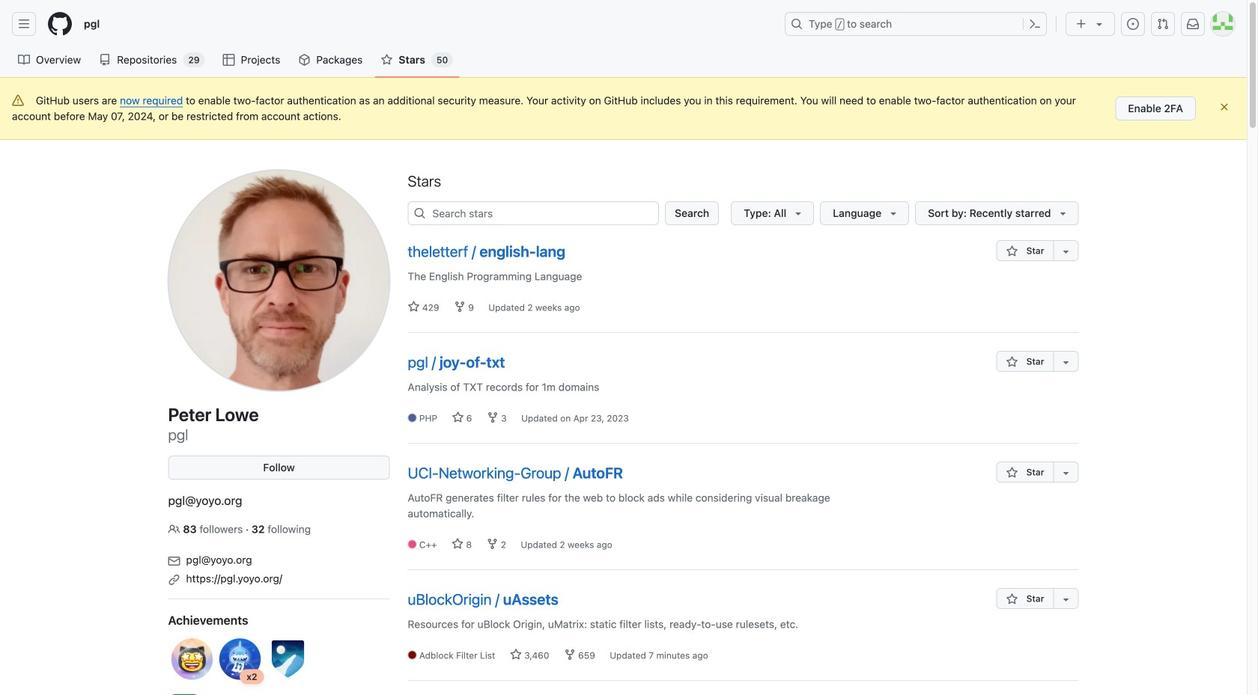 Task type: vqa. For each thing, say whether or not it's contained in the screenshot.
history image at right top
no



Task type: describe. For each thing, give the bounding box(es) containing it.
feature release label: beta element
[[168, 695, 201, 696]]

email: pgl@yoyo.org element
[[168, 550, 390, 569]]

search image
[[414, 208, 426, 219]]

2 triangle down image from the left
[[888, 208, 900, 219]]

notifications image
[[1187, 18, 1199, 30]]

2 vertical spatial fork image
[[486, 539, 498, 551]]

book image
[[18, 54, 30, 66]]

Follow pgl submit
[[168, 456, 390, 480]]

0 vertical spatial triangle down image
[[1094, 18, 1106, 30]]

people image
[[168, 524, 180, 536]]

table image
[[223, 54, 235, 66]]

Search stars search field
[[408, 202, 659, 225]]

achievement: starstruck image
[[168, 636, 216, 684]]

fork image
[[564, 650, 576, 661]]

link image
[[168, 575, 180, 587]]

git pull request image
[[1157, 18, 1169, 30]]

package image
[[298, 54, 310, 66]]

1 add this repository to a list image from the top
[[1060, 467, 1072, 479]]

1 vertical spatial triangle down image
[[1057, 208, 1069, 219]]

1 vertical spatial fork image
[[487, 412, 499, 424]]



Task type: locate. For each thing, give the bounding box(es) containing it.
2 add this repository to a list image from the top
[[1060, 594, 1072, 606]]

star image
[[381, 54, 393, 66], [1006, 246, 1018, 258], [1006, 357, 1018, 369], [452, 539, 464, 551], [1006, 594, 1018, 606]]

1 vertical spatial add this repository to a list image
[[1060, 357, 1072, 369]]

1 vertical spatial add this repository to a list image
[[1060, 594, 1072, 606]]

0 horizontal spatial triangle down image
[[793, 208, 805, 219]]

view pgl's full-sized avatar image
[[168, 170, 390, 392]]

email: pgl@yoyo.org image
[[168, 556, 180, 568]]

0 vertical spatial add this repository to a list image
[[1060, 246, 1072, 258]]

0 vertical spatial add this repository to a list image
[[1060, 467, 1072, 479]]

alert image
[[12, 95, 24, 107]]

1 horizontal spatial triangle down image
[[888, 208, 900, 219]]

homepage image
[[48, 12, 72, 36]]

command palette image
[[1029, 18, 1041, 30]]

dismiss this message image
[[1219, 101, 1231, 113]]

2 add this repository to a list image from the top
[[1060, 357, 1072, 369]]

1 triangle down image from the left
[[793, 208, 805, 219]]

triangle down image
[[793, 208, 805, 219], [888, 208, 900, 219]]

1 add this repository to a list image from the top
[[1060, 246, 1072, 258]]

add this repository to a list image
[[1060, 467, 1072, 479], [1060, 594, 1072, 606]]

plus image
[[1076, 18, 1088, 30]]

star image
[[408, 301, 420, 313], [452, 412, 464, 424], [1006, 467, 1018, 479], [510, 650, 522, 661]]

triangle down image
[[1094, 18, 1106, 30], [1057, 208, 1069, 219]]

achievement: arctic code vault contributor image
[[264, 636, 312, 684]]

issue opened image
[[1127, 18, 1139, 30]]

0 horizontal spatial triangle down image
[[1057, 208, 1069, 219]]

achievement: pull shark image
[[216, 636, 264, 684]]

1 horizontal spatial triangle down image
[[1094, 18, 1106, 30]]

0 vertical spatial fork image
[[454, 301, 466, 313]]

repo image
[[99, 54, 111, 66]]

fork image
[[454, 301, 466, 313], [487, 412, 499, 424], [486, 539, 498, 551]]

add this repository to a list image
[[1060, 246, 1072, 258], [1060, 357, 1072, 369]]



